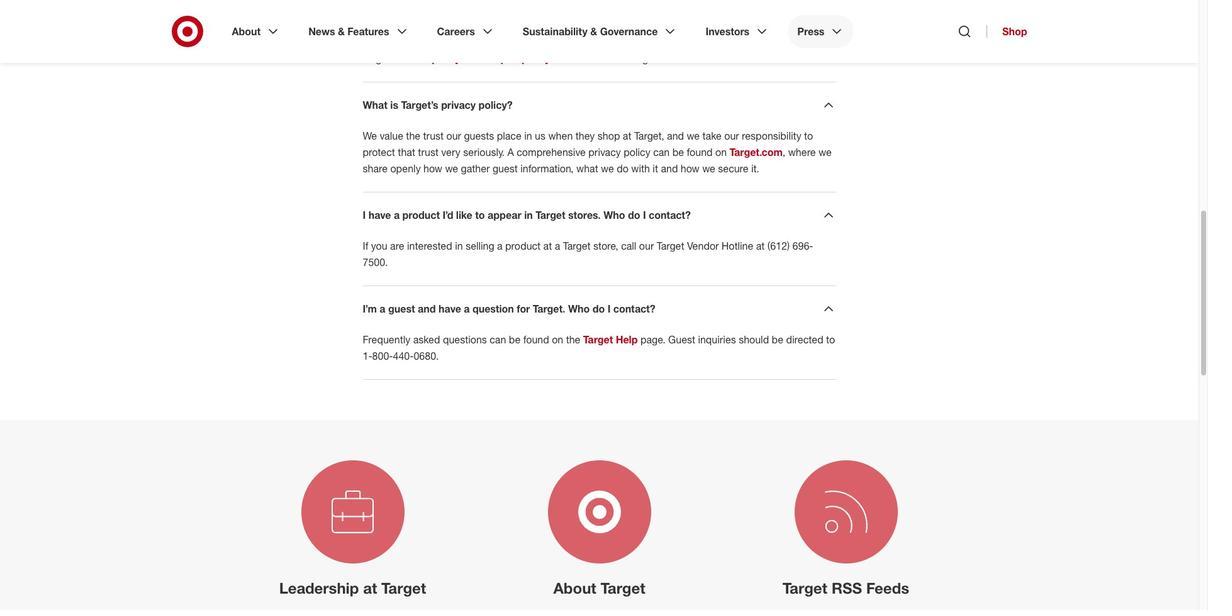 Task type: describe. For each thing, give the bounding box(es) containing it.
1 vertical spatial contact?
[[614, 303, 656, 315]]

value
[[380, 130, 404, 142]]

a up are
[[394, 209, 400, 222]]

governance
[[600, 25, 658, 38]]

and inside i'm a guest and have a question for target. who do i contact? dropdown button
[[418, 303, 436, 315]]

target.com.
[[630, 52, 681, 65]]

i'm
[[363, 303, 377, 315]]

target's for what is target's privacy policy?
[[401, 99, 439, 111]]

they
[[576, 130, 595, 142]]

you
[[371, 240, 388, 252]]

sustainability & governance
[[523, 25, 658, 38]]

a right selling
[[497, 240, 503, 252]]

call
[[622, 240, 637, 252]]

target rss feeds
[[783, 579, 910, 598]]

about target
[[554, 579, 646, 598]]

we right what
[[601, 162, 614, 175]]

1 horizontal spatial have
[[439, 303, 461, 315]]

i have a product i'd like to appear in target stores. who do i contact? button
[[363, 208, 836, 223]]

we
[[363, 130, 377, 142]]

help
[[616, 334, 638, 346]]

information,
[[521, 162, 574, 175]]

i'm a guest and have a question for target. who do i contact? button
[[363, 302, 836, 317]]

news & features
[[309, 25, 389, 38]]

to for page. guest inquiries should be directed to 1-800-440-0680.
[[827, 334, 836, 346]]

at right leadership
[[363, 579, 377, 598]]

0 vertical spatial contact?
[[649, 209, 691, 222]]

0 horizontal spatial can
[[490, 334, 506, 346]]

frequently asked questions can be found on the target help
[[363, 334, 638, 346]]

it.
[[752, 162, 760, 175]]

we inside the we value the trust our guests place in us when they shop at target, and we take our responsibility to protect that trust very seriously. a comprehensive privacy policy can be found on
[[687, 130, 700, 142]]

protect
[[363, 146, 395, 159]]

inquiries
[[699, 334, 736, 346]]

do for who
[[628, 209, 641, 222]]

guest inside dropdown button
[[388, 303, 415, 315]]

page. guest inquiries should be directed to 1-800-440-0680.
[[363, 334, 836, 363]]

guest
[[669, 334, 696, 346]]

800-
[[372, 350, 393, 363]]

coupon policy link
[[483, 52, 551, 65]]

1 vertical spatial trust
[[418, 146, 439, 159]]

leadership at target
[[279, 579, 426, 598]]

return policy link
[[400, 52, 461, 65]]

or
[[473, 21, 483, 34]]

target.com
[[730, 146, 783, 159]]

target.com link
[[730, 146, 783, 159]]

selling
[[466, 240, 495, 252]]

guests
[[464, 130, 494, 142]]

seriously.
[[464, 146, 505, 159]]

product inside dropdown button
[[403, 209, 440, 222]]

secure
[[719, 162, 749, 175]]

feeds
[[867, 579, 910, 598]]

440-
[[393, 350, 414, 363]]

i'd
[[443, 209, 454, 222]]

investors
[[706, 25, 750, 38]]

, where we share openly how we gather guest information, what we do with it and how we secure it.
[[363, 146, 832, 175]]

what for what is target's privacy policy?
[[363, 99, 388, 111]]

about link
[[223, 15, 290, 48]]

features
[[348, 25, 389, 38]]

it
[[653, 162, 659, 175]]

that
[[398, 146, 416, 159]]

us
[[535, 130, 546, 142]]

0 vertical spatial can
[[553, 52, 570, 65]]

(612)
[[768, 240, 790, 252]]

2 horizontal spatial our
[[725, 130, 740, 142]]

privacy inside "dropdown button"
[[441, 99, 476, 111]]

what
[[577, 162, 599, 175]]

a down i have a product i'd like to appear in target stores. who do i contact?
[[555, 240, 561, 252]]

and inside the we value the trust our guests place in us when they shop at target, and we take our responsibility to protect that trust very seriously. a comprehensive privacy policy can be found on
[[667, 130, 684, 142]]

target inside dropdown button
[[536, 209, 566, 222]]

is for what is target's privacy policy?
[[391, 99, 399, 111]]

careers
[[437, 25, 475, 38]]

when
[[549, 130, 573, 142]]

be inside the page. guest inquiries should be directed to 1-800-440-0680.
[[772, 334, 784, 346]]

to for i have a product i'd like to appear in target stores. who do i contact?
[[475, 209, 485, 222]]

if you are interested in selling a product at a target store, call our target vendor hotline at (612) 696- 7500.
[[363, 240, 814, 269]]

guest inside , where we share openly how we gather guest information, what we do with it and how we secure it.
[[493, 162, 518, 175]]

1 vertical spatial target's
[[363, 52, 397, 65]]

with
[[632, 162, 650, 175]]

sustainability
[[523, 25, 588, 38]]

press
[[798, 25, 825, 38]]

product inside if you are interested in selling a product at a target store, call our target vendor hotline at (612) 696- 7500.
[[506, 240, 541, 252]]

2 vertical spatial on
[[552, 334, 564, 346]]

,
[[783, 146, 786, 159]]

appear
[[488, 209, 522, 222]]

gather
[[461, 162, 490, 175]]

place
[[497, 130, 522, 142]]

target's for what is target's return or coupon policy?
[[401, 21, 439, 34]]

we value the trust our guests place in us when they shop at target, and we take our responsibility to protect that trust very seriously. a comprehensive privacy policy can be found on
[[363, 130, 814, 159]]

2 vertical spatial do
[[593, 303, 605, 315]]

vendor
[[687, 240, 719, 252]]

news & features link
[[300, 15, 418, 48]]

leadership
[[279, 579, 359, 598]]

responsibility
[[742, 130, 802, 142]]

what is target's privacy policy? button
[[363, 98, 836, 113]]

shop
[[1003, 25, 1028, 38]]

are
[[390, 240, 405, 252]]

frequently
[[363, 334, 411, 346]]

what is target's return or coupon policy?
[[363, 21, 559, 34]]

coupon inside what is target's return or coupon policy? dropdown button
[[486, 21, 522, 34]]

2 horizontal spatial i
[[643, 209, 646, 222]]

we left secure
[[703, 162, 716, 175]]

i have a product i'd like to appear in target stores. who do i contact?
[[363, 209, 691, 222]]

page.
[[641, 334, 666, 346]]

if
[[363, 240, 369, 252]]

comprehensive
[[517, 146, 586, 159]]

should
[[739, 334, 769, 346]]

7500.
[[363, 256, 388, 269]]

0 vertical spatial have
[[369, 209, 391, 222]]



Task type: vqa. For each thing, say whether or not it's contained in the screenshot.
our
yes



Task type: locate. For each thing, give the bounding box(es) containing it.
on inside the we value the trust our guests place in us when they shop at target, and we take our responsibility to protect that trust very seriously. a comprehensive privacy policy can be found on
[[716, 146, 727, 159]]

trust right that
[[418, 146, 439, 159]]

1 horizontal spatial return
[[441, 21, 471, 34]]

we right where
[[819, 146, 832, 159]]

1 horizontal spatial guest
[[493, 162, 518, 175]]

policy? up place
[[479, 99, 513, 111]]

is inside what is target's return or coupon policy? dropdown button
[[391, 21, 399, 34]]

at right shop
[[623, 130, 632, 142]]

can down sustainability
[[553, 52, 570, 65]]

0 horizontal spatial who
[[569, 303, 590, 315]]

0 vertical spatial guest
[[493, 162, 518, 175]]

1 horizontal spatial on
[[616, 52, 627, 65]]

1 vertical spatial do
[[628, 209, 641, 222]]

2 horizontal spatial to
[[827, 334, 836, 346]]

do for we
[[617, 162, 629, 175]]

target's return policy and coupon policy can be found on target.com.
[[363, 52, 681, 65]]

0 vertical spatial about
[[232, 25, 261, 38]]

stores.
[[569, 209, 601, 222]]

privacy up guests
[[441, 99, 476, 111]]

target's
[[401, 21, 439, 34], [363, 52, 397, 65], [401, 99, 439, 111]]

1 horizontal spatial policy
[[522, 52, 551, 65]]

on down governance
[[616, 52, 627, 65]]

2 how from the left
[[681, 162, 700, 175]]

0 vertical spatial who
[[604, 209, 626, 222]]

do up target help link
[[593, 303, 605, 315]]

1 vertical spatial product
[[506, 240, 541, 252]]

policy up 'with' on the right top
[[624, 146, 651, 159]]

in inside the we value the trust our guests place in us when they shop at target, and we take our responsibility to protect that trust very seriously. a comprehensive privacy policy can be found on
[[525, 130, 532, 142]]

what inside dropdown button
[[363, 21, 388, 34]]

product left i'd
[[403, 209, 440, 222]]

contact? up help
[[614, 303, 656, 315]]

a right i'm
[[380, 303, 386, 315]]

1 horizontal spatial &
[[591, 25, 598, 38]]

in right appear
[[525, 209, 533, 222]]

what for what is target's return or coupon policy?
[[363, 21, 388, 34]]

question
[[473, 303, 514, 315]]

target's up value on the top left of the page
[[401, 99, 439, 111]]

and up the asked
[[418, 303, 436, 315]]

is inside what is target's privacy policy? "dropdown button"
[[391, 99, 399, 111]]

696-
[[793, 240, 814, 252]]

0 vertical spatial on
[[616, 52, 627, 65]]

0 vertical spatial coupon
[[486, 21, 522, 34]]

the left target help link
[[566, 334, 581, 346]]

our right the call
[[640, 240, 654, 252]]

in left selling
[[455, 240, 463, 252]]

0 horizontal spatial return
[[400, 52, 429, 65]]

1 vertical spatial return
[[400, 52, 429, 65]]

for
[[517, 303, 530, 315]]

& for news
[[338, 25, 345, 38]]

sustainability & governance link
[[514, 15, 687, 48]]

target.
[[533, 303, 566, 315]]

1 horizontal spatial about
[[554, 579, 597, 598]]

0 horizontal spatial guest
[[388, 303, 415, 315]]

to right "like"
[[475, 209, 485, 222]]

where
[[789, 146, 816, 159]]

i up target help link
[[608, 303, 611, 315]]

i down 'with' on the right top
[[643, 209, 646, 222]]

0 horizontal spatial i
[[363, 209, 366, 222]]

target's up return policy link
[[401, 21, 439, 34]]

0680.
[[414, 350, 439, 363]]

on down take
[[716, 146, 727, 159]]

to inside dropdown button
[[475, 209, 485, 222]]

& right news on the top of the page
[[338, 25, 345, 38]]

privacy down shop
[[589, 146, 621, 159]]

0 vertical spatial found
[[587, 52, 613, 65]]

0 horizontal spatial product
[[403, 209, 440, 222]]

do left 'with' on the right top
[[617, 162, 629, 175]]

1 horizontal spatial the
[[566, 334, 581, 346]]

2 horizontal spatial on
[[716, 146, 727, 159]]

to inside the page. guest inquiries should be directed to 1-800-440-0680.
[[827, 334, 836, 346]]

0 vertical spatial is
[[391, 21, 399, 34]]

2 vertical spatial in
[[455, 240, 463, 252]]

2 vertical spatial can
[[490, 334, 506, 346]]

0 horizontal spatial policy
[[432, 52, 461, 65]]

0 vertical spatial target's
[[401, 21, 439, 34]]

1 vertical spatial what
[[363, 99, 388, 111]]

we left take
[[687, 130, 700, 142]]

at
[[623, 130, 632, 142], [544, 240, 552, 252], [757, 240, 765, 252], [363, 579, 377, 598]]

policy? up target's return policy and coupon policy can be found on target.com.
[[525, 21, 559, 34]]

about for about
[[232, 25, 261, 38]]

can down question
[[490, 334, 506, 346]]

about for about target
[[554, 579, 597, 598]]

who right target.
[[569, 303, 590, 315]]

investors link
[[697, 15, 779, 48]]

1 vertical spatial about
[[554, 579, 597, 598]]

1 vertical spatial found
[[687, 146, 713, 159]]

1 vertical spatial policy?
[[479, 99, 513, 111]]

in inside if you are interested in selling a product at a target store, call our target vendor hotline at (612) 696- 7500.
[[455, 240, 463, 252]]

target's inside what is target's return or coupon policy? dropdown button
[[401, 21, 439, 34]]

1 vertical spatial the
[[566, 334, 581, 346]]

we down 'very'
[[445, 162, 458, 175]]

questions
[[443, 334, 487, 346]]

policy
[[432, 52, 461, 65], [522, 52, 551, 65], [624, 146, 651, 159]]

1 horizontal spatial who
[[604, 209, 626, 222]]

0 horizontal spatial about
[[232, 25, 261, 38]]

2 vertical spatial found
[[524, 334, 549, 346]]

2 vertical spatial to
[[827, 334, 836, 346]]

news
[[309, 25, 335, 38]]

trust up 'very'
[[423, 130, 444, 142]]

in inside dropdown button
[[525, 209, 533, 222]]

0 horizontal spatial the
[[406, 130, 421, 142]]

the up that
[[406, 130, 421, 142]]

store,
[[594, 240, 619, 252]]

2 vertical spatial target's
[[401, 99, 439, 111]]

0 horizontal spatial privacy
[[441, 99, 476, 111]]

directed
[[787, 334, 824, 346]]

0 vertical spatial do
[[617, 162, 629, 175]]

1 & from the left
[[338, 25, 345, 38]]

is for what is target's return or coupon policy?
[[391, 21, 399, 34]]

found down sustainability & governance link
[[587, 52, 613, 65]]

policy inside the we value the trust our guests place in us when they shop at target, and we take our responsibility to protect that trust very seriously. a comprehensive privacy policy can be found on
[[624, 146, 651, 159]]

0 horizontal spatial policy?
[[479, 99, 513, 111]]

& for sustainability
[[591, 25, 598, 38]]

do inside , where we share openly how we gather guest information, what we do with it and how we secure it.
[[617, 162, 629, 175]]

1 vertical spatial in
[[525, 209, 533, 222]]

guest
[[493, 162, 518, 175], [388, 303, 415, 315]]

shop link
[[987, 25, 1028, 38]]

return up what is target's privacy policy?
[[400, 52, 429, 65]]

0 vertical spatial product
[[403, 209, 440, 222]]

a
[[508, 146, 514, 159]]

openly
[[391, 162, 421, 175]]

target help link
[[584, 334, 638, 346]]

in left us
[[525, 130, 532, 142]]

who
[[604, 209, 626, 222], [569, 303, 590, 315]]

rss
[[832, 579, 863, 598]]

take
[[703, 130, 722, 142]]

to inside the we value the trust our guests place in us when they shop at target, and we take our responsibility to protect that trust very seriously. a comprehensive privacy policy can be found on
[[805, 130, 814, 142]]

our right take
[[725, 130, 740, 142]]

1 how from the left
[[424, 162, 443, 175]]

1 vertical spatial have
[[439, 303, 461, 315]]

have up you at left
[[369, 209, 391, 222]]

i up if
[[363, 209, 366, 222]]

1 horizontal spatial i
[[608, 303, 611, 315]]

1 horizontal spatial our
[[640, 240, 654, 252]]

what is target's return or coupon policy? button
[[363, 20, 836, 35]]

return left or
[[441, 21, 471, 34]]

return inside what is target's return or coupon policy? dropdown button
[[441, 21, 471, 34]]

1 horizontal spatial policy?
[[525, 21, 559, 34]]

target's down features
[[363, 52, 397, 65]]

1 vertical spatial on
[[716, 146, 727, 159]]

found down take
[[687, 146, 713, 159]]

policy? inside dropdown button
[[525, 21, 559, 34]]

guest right i'm
[[388, 303, 415, 315]]

is right features
[[391, 21, 399, 34]]

careers link
[[429, 15, 504, 48]]

1 horizontal spatial can
[[553, 52, 570, 65]]

1 horizontal spatial found
[[587, 52, 613, 65]]

trust
[[423, 130, 444, 142], [418, 146, 439, 159]]

0 horizontal spatial how
[[424, 162, 443, 175]]

0 vertical spatial privacy
[[441, 99, 476, 111]]

to up where
[[805, 130, 814, 142]]

1 horizontal spatial to
[[805, 130, 814, 142]]

can up it
[[654, 146, 670, 159]]

2 horizontal spatial policy
[[624, 146, 651, 159]]

our inside if you are interested in selling a product at a target store, call our target vendor hotline at (612) 696- 7500.
[[640, 240, 654, 252]]

what right news on the top of the page
[[363, 21, 388, 34]]

1 vertical spatial privacy
[[589, 146, 621, 159]]

found inside the we value the trust our guests place in us when they shop at target, and we take our responsibility to protect that trust very seriously. a comprehensive privacy policy can be found on
[[687, 146, 713, 159]]

coupon down or
[[483, 52, 519, 65]]

about
[[232, 25, 261, 38], [554, 579, 597, 598]]

&
[[338, 25, 345, 38], [591, 25, 598, 38]]

press link
[[789, 15, 854, 48]]

hotline
[[722, 240, 754, 252]]

the inside the we value the trust our guests place in us when they shop at target, and we take our responsibility to protect that trust very seriously. a comprehensive privacy policy can be found on
[[406, 130, 421, 142]]

and right target,
[[667, 130, 684, 142]]

found down target.
[[524, 334, 549, 346]]

1 horizontal spatial privacy
[[589, 146, 621, 159]]

coupon right or
[[486, 21, 522, 34]]

and
[[463, 52, 480, 65], [667, 130, 684, 142], [661, 162, 678, 175], [418, 303, 436, 315]]

privacy
[[441, 99, 476, 111], [589, 146, 621, 159]]

policy?
[[525, 21, 559, 34], [479, 99, 513, 111]]

in
[[525, 130, 532, 142], [525, 209, 533, 222], [455, 240, 463, 252]]

0 horizontal spatial our
[[447, 130, 461, 142]]

1 what from the top
[[363, 21, 388, 34]]

i'm a guest and have a question for target. who do i contact?
[[363, 303, 656, 315]]

2 is from the top
[[391, 99, 399, 111]]

and down careers link
[[463, 52, 480, 65]]

at left the (612)
[[757, 240, 765, 252]]

our up 'very'
[[447, 130, 461, 142]]

at down i have a product i'd like to appear in target stores. who do i contact?
[[544, 240, 552, 252]]

can
[[553, 52, 570, 65], [654, 146, 670, 159], [490, 334, 506, 346]]

target's inside what is target's privacy policy? "dropdown button"
[[401, 99, 439, 111]]

on down target.
[[552, 334, 564, 346]]

target
[[536, 209, 566, 222], [563, 240, 591, 252], [657, 240, 685, 252], [584, 334, 613, 346], [382, 579, 426, 598], [601, 579, 646, 598], [783, 579, 828, 598]]

a left question
[[464, 303, 470, 315]]

do
[[617, 162, 629, 175], [628, 209, 641, 222], [593, 303, 605, 315]]

2 & from the left
[[591, 25, 598, 38]]

1-
[[363, 350, 373, 363]]

1 vertical spatial who
[[569, 303, 590, 315]]

0 vertical spatial to
[[805, 130, 814, 142]]

1 vertical spatial can
[[654, 146, 670, 159]]

0 vertical spatial the
[[406, 130, 421, 142]]

2 horizontal spatial found
[[687, 146, 713, 159]]

have up questions
[[439, 303, 461, 315]]

shop
[[598, 130, 620, 142]]

1 vertical spatial coupon
[[483, 52, 519, 65]]

i inside i'm a guest and have a question for target. who do i contact? dropdown button
[[608, 303, 611, 315]]

guest down a
[[493, 162, 518, 175]]

1 is from the top
[[391, 21, 399, 34]]

do up the call
[[628, 209, 641, 222]]

and inside , where we share openly how we gather guest information, what we do with it and how we secure it.
[[661, 162, 678, 175]]

how
[[424, 162, 443, 175], [681, 162, 700, 175]]

target,
[[635, 130, 665, 142]]

0 horizontal spatial to
[[475, 209, 485, 222]]

privacy inside the we value the trust our guests place in us when they shop at target, and we take our responsibility to protect that trust very seriously. a comprehensive privacy policy can be found on
[[589, 146, 621, 159]]

on
[[616, 52, 627, 65], [716, 146, 727, 159], [552, 334, 564, 346]]

be inside the we value the trust our guests place in us when they shop at target, and we take our responsibility to protect that trust very seriously. a comprehensive privacy policy can be found on
[[673, 146, 684, 159]]

0 horizontal spatial on
[[552, 334, 564, 346]]

what inside "dropdown button"
[[363, 99, 388, 111]]

what
[[363, 21, 388, 34], [363, 99, 388, 111]]

product down i have a product i'd like to appear in target stores. who do i contact?
[[506, 240, 541, 252]]

to right directed
[[827, 334, 836, 346]]

how right it
[[681, 162, 700, 175]]

2 horizontal spatial can
[[654, 146, 670, 159]]

0 vertical spatial in
[[525, 130, 532, 142]]

like
[[456, 209, 473, 222]]

0 vertical spatial what
[[363, 21, 388, 34]]

1 vertical spatial guest
[[388, 303, 415, 315]]

and right it
[[661, 162, 678, 175]]

at inside the we value the trust our guests place in us when they shop at target, and we take our responsibility to protect that trust very seriously. a comprehensive privacy policy can be found on
[[623, 130, 632, 142]]

2 what from the top
[[363, 99, 388, 111]]

contact? up the vendor
[[649, 209, 691, 222]]

& left governance
[[591, 25, 598, 38]]

1 vertical spatial to
[[475, 209, 485, 222]]

0 horizontal spatial have
[[369, 209, 391, 222]]

the
[[406, 130, 421, 142], [566, 334, 581, 346]]

0 horizontal spatial found
[[524, 334, 549, 346]]

share
[[363, 162, 388, 175]]

what is target's privacy policy?
[[363, 99, 513, 111]]

policy down sustainability
[[522, 52, 551, 65]]

is up value on the top left of the page
[[391, 99, 399, 111]]

policy down careers
[[432, 52, 461, 65]]

0 horizontal spatial &
[[338, 25, 345, 38]]

0 vertical spatial trust
[[423, 130, 444, 142]]

policy? inside "dropdown button"
[[479, 99, 513, 111]]

asked
[[413, 334, 440, 346]]

how down 'very'
[[424, 162, 443, 175]]

be
[[573, 52, 584, 65], [673, 146, 684, 159], [509, 334, 521, 346], [772, 334, 784, 346]]

who right 'stores.'
[[604, 209, 626, 222]]

0 vertical spatial policy?
[[525, 21, 559, 34]]

what up we
[[363, 99, 388, 111]]

interested
[[407, 240, 453, 252]]

1 vertical spatial is
[[391, 99, 399, 111]]

1 horizontal spatial how
[[681, 162, 700, 175]]

0 vertical spatial return
[[441, 21, 471, 34]]

to
[[805, 130, 814, 142], [475, 209, 485, 222], [827, 334, 836, 346]]

we
[[687, 130, 700, 142], [819, 146, 832, 159], [445, 162, 458, 175], [601, 162, 614, 175], [703, 162, 716, 175]]

can inside the we value the trust our guests place in us when they shop at target, and we take our responsibility to protect that trust very seriously. a comprehensive privacy policy can be found on
[[654, 146, 670, 159]]

a
[[394, 209, 400, 222], [497, 240, 503, 252], [555, 240, 561, 252], [380, 303, 386, 315], [464, 303, 470, 315]]

1 horizontal spatial product
[[506, 240, 541, 252]]



